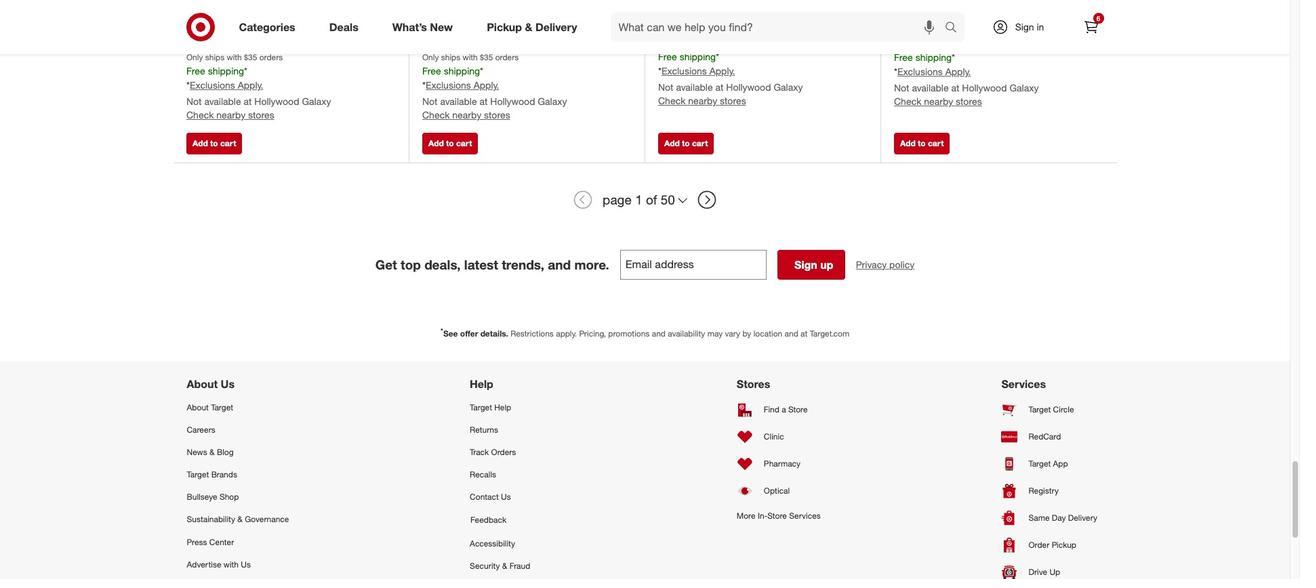 Task type: describe. For each thing, give the bounding box(es) containing it.
about target link
[[187, 396, 289, 419]]

order
[[1029, 540, 1050, 551]]

1 horizontal spatial help
[[494, 402, 511, 413]]

& for fraud
[[502, 561, 507, 571]]

2 to from the left
[[446, 138, 454, 148]]

restrictions
[[511, 329, 554, 339]]

2 only from the left
[[422, 52, 439, 62]]

drive
[[1029, 568, 1047, 578]]

1
[[635, 192, 643, 207]]

stores
[[737, 377, 770, 391]]

4 add to cart button from the left
[[894, 133, 950, 154]]

top
[[401, 257, 421, 272]]

page 1 of 50 button
[[597, 185, 693, 215]]

target circle link
[[1002, 396, 1103, 424]]

50
[[661, 192, 675, 207]]

bullseye
[[187, 492, 217, 503]]

details.
[[480, 329, 508, 339]]

drive up
[[1029, 568, 1060, 578]]

target brands
[[187, 470, 237, 480]]

vary
[[725, 329, 740, 339]]

about for about target
[[187, 402, 209, 413]]

1 add to cart button from the left
[[186, 133, 242, 154]]

about target
[[187, 402, 233, 413]]

promotions
[[608, 329, 650, 339]]

optical
[[764, 486, 790, 496]]

press
[[187, 537, 207, 547]]

target help
[[470, 402, 511, 413]]

up
[[820, 258, 834, 272]]

redcard
[[1029, 432, 1061, 442]]

of
[[646, 192, 657, 207]]

target help link
[[470, 396, 556, 419]]

security & fraud
[[470, 561, 530, 571]]

1 horizontal spatial pickup
[[1052, 540, 1077, 551]]

optical link
[[737, 478, 821, 505]]

what's new link
[[381, 12, 470, 42]]

30% inside when purchased online save 30% in cart on select holiday decor
[[931, 29, 951, 40]]

latest
[[464, 257, 498, 272]]

at inside '* see offer details. restrictions apply. pricing, promotions and availability may vary by location and at target.com'
[[801, 329, 808, 339]]

0 horizontal spatial pickup
[[487, 20, 522, 34]]

returns
[[470, 425, 498, 435]]

1 when purchased online from the left
[[186, 12, 273, 23]]

more.
[[575, 257, 609, 272]]

order pickup
[[1029, 540, 1077, 551]]

with down press center link
[[224, 560, 239, 570]]

center
[[209, 537, 234, 547]]

target.com
[[810, 329, 850, 339]]

privacy policy
[[856, 259, 915, 270]]

pharmacy link
[[737, 451, 821, 478]]

about for about us
[[187, 377, 218, 391]]

availability
[[668, 329, 705, 339]]

policy
[[889, 259, 915, 270]]

day
[[1052, 513, 1066, 523]]

security
[[470, 561, 500, 571]]

sustainability & governance link
[[187, 509, 289, 531]]

1 to from the left
[[210, 138, 218, 148]]

decor inside when purchased online save 30% in cart on select holiday decor
[[1057, 29, 1082, 40]]

1 horizontal spatial free shipping * * exclusions apply. not available at hollywood galaxy check nearby stores
[[894, 52, 1039, 107]]

get
[[375, 257, 397, 272]]

news
[[187, 447, 207, 458]]

categories link
[[227, 12, 312, 42]]

1 orders from the left
[[259, 52, 283, 62]]

1 horizontal spatial us
[[241, 560, 251, 570]]

more in-store services
[[737, 511, 821, 521]]

select for second add to cart button
[[524, 28, 550, 39]]

1 add to cart from the left
[[193, 138, 236, 148]]

3 add to cart button from the left
[[658, 133, 714, 154]]

what's
[[392, 20, 427, 34]]

target app link
[[1002, 451, 1103, 478]]

privacy policy link
[[856, 258, 915, 272]]

with down what's new link
[[463, 52, 478, 62]]

on inside when purchased online save 30% in cart on select holiday decor
[[983, 29, 994, 40]]

2 when purchased online from the left
[[422, 12, 508, 23]]

1 horizontal spatial services
[[1002, 377, 1046, 391]]

recalls
[[470, 470, 496, 480]]

add for second add to cart button
[[428, 138, 444, 148]]

in inside when purchased online save 30% in cart on select holiday decor
[[953, 29, 961, 40]]

pickup & delivery
[[487, 20, 577, 34]]

privacy
[[856, 259, 887, 270]]

same day delivery
[[1029, 513, 1098, 523]]

app
[[1053, 459, 1068, 469]]

contact
[[470, 492, 499, 503]]

advertise with us link
[[187, 554, 289, 576]]

sign up button
[[777, 250, 845, 280]]

see
[[443, 329, 458, 339]]

sign for sign up
[[795, 258, 817, 272]]

& for governance
[[237, 515, 243, 525]]

a
[[782, 405, 786, 415]]

deals link
[[318, 12, 375, 42]]

fraud
[[510, 561, 530, 571]]

news & blog
[[187, 447, 234, 458]]

4 add to cart from the left
[[900, 138, 944, 148]]

careers
[[187, 425, 215, 435]]

trends,
[[502, 257, 544, 272]]

circle
[[1053, 405, 1074, 415]]

order pickup link
[[1002, 532, 1103, 559]]

find
[[764, 405, 780, 415]]

6
[[1097, 14, 1100, 22]]

feedback
[[471, 516, 507, 526]]

add for second add to cart button from the right
[[664, 138, 680, 148]]

by
[[743, 329, 751, 339]]

page
[[603, 192, 632, 207]]

blog
[[217, 447, 234, 458]]

store for in-
[[768, 511, 787, 521]]

6 link
[[1076, 12, 1106, 42]]

* inside '* see offer details. restrictions apply. pricing, promotions and availability may vary by location and at target.com'
[[441, 326, 443, 335]]

sign for sign in
[[1015, 21, 1034, 33]]

add for first add to cart button from the left
[[193, 138, 208, 148]]

sustainability
[[187, 515, 235, 525]]

us for about us
[[221, 377, 235, 391]]

news & blog link
[[187, 441, 289, 464]]

sign in
[[1015, 21, 1044, 33]]

2 save 30% in cart on select holiday decor from the left
[[436, 28, 610, 39]]

offer
[[460, 329, 478, 339]]

us for contact us
[[501, 492, 511, 503]]

drive up link
[[1002, 559, 1103, 580]]

advertise with us
[[187, 560, 251, 570]]



Task type: vqa. For each thing, say whether or not it's contained in the screenshot.
the Contact
yes



Task type: locate. For each thing, give the bounding box(es) containing it.
target brands link
[[187, 464, 289, 486]]

What can we help you find? suggestions appear below search field
[[611, 12, 948, 42]]

1 vertical spatial services
[[789, 511, 821, 521]]

new
[[430, 20, 453, 34]]

categories
[[239, 20, 295, 34]]

track orders link
[[470, 441, 556, 464]]

when purchased online save 30% in cart on select holiday decor
[[894, 13, 1082, 40]]

press center link
[[187, 531, 289, 554]]

when inside when purchased online save 30% in cart on select holiday decor
[[894, 13, 915, 23]]

stores
[[720, 95, 746, 106], [956, 96, 982, 107], [248, 109, 274, 121], [484, 109, 510, 121]]

0 horizontal spatial help
[[470, 377, 493, 391]]

1 only ships with $35 orders free shipping * * exclusions apply. not available at hollywood galaxy check nearby stores from the left
[[186, 52, 331, 121]]

orders down categories link on the top of the page
[[259, 52, 283, 62]]

0 horizontal spatial delivery
[[536, 20, 577, 34]]

target left app
[[1029, 459, 1051, 469]]

1 only from the left
[[186, 52, 203, 62]]

$35 for first add to cart button from the left
[[244, 52, 257, 62]]

target down news
[[187, 470, 209, 480]]

add for 4th add to cart button from the left
[[900, 138, 916, 148]]

target for target app
[[1029, 459, 1051, 469]]

0 horizontal spatial us
[[221, 377, 235, 391]]

search
[[939, 21, 971, 35]]

us down press center link
[[241, 560, 251, 570]]

sign up
[[795, 258, 834, 272]]

1 horizontal spatial delivery
[[1068, 513, 1098, 523]]

us up about target link
[[221, 377, 235, 391]]

None text field
[[620, 250, 767, 280]]

target down about us
[[211, 402, 233, 413]]

purchased
[[210, 12, 249, 23], [446, 12, 484, 23], [682, 12, 720, 23], [918, 13, 956, 23]]

about up "about target"
[[187, 377, 218, 391]]

decor
[[350, 28, 374, 39], [585, 28, 610, 39], [821, 28, 846, 39], [1057, 29, 1082, 40]]

select for second add to cart button from the right
[[760, 28, 786, 39]]

0 horizontal spatial and
[[548, 257, 571, 272]]

services
[[1002, 377, 1046, 391], [789, 511, 821, 521]]

orders
[[491, 447, 516, 458]]

&
[[525, 20, 532, 34], [209, 447, 215, 458], [237, 515, 243, 525], [502, 561, 507, 571]]

accessibility link
[[470, 533, 556, 555]]

when
[[186, 12, 208, 23], [422, 12, 443, 23], [658, 12, 679, 23], [894, 13, 915, 23]]

pickup right new
[[487, 20, 522, 34]]

about up careers
[[187, 402, 209, 413]]

on
[[275, 28, 286, 39], [511, 28, 522, 39], [747, 28, 758, 39], [983, 29, 994, 40]]

& for delivery
[[525, 20, 532, 34]]

and right location
[[785, 329, 798, 339]]

2 $35 from the left
[[480, 52, 493, 62]]

bullseye shop
[[187, 492, 239, 503]]

1 horizontal spatial only
[[422, 52, 439, 62]]

2 orders from the left
[[495, 52, 519, 62]]

same
[[1029, 513, 1050, 523]]

0 horizontal spatial only
[[186, 52, 203, 62]]

target for target brands
[[187, 470, 209, 480]]

0 vertical spatial store
[[788, 405, 808, 415]]

$35 down pickup & delivery on the left top of the page
[[480, 52, 493, 62]]

delivery
[[536, 20, 577, 34], [1068, 513, 1098, 523]]

& for blog
[[209, 447, 215, 458]]

add
[[193, 138, 208, 148], [428, 138, 444, 148], [664, 138, 680, 148], [900, 138, 916, 148]]

sign inside sign up button
[[795, 258, 817, 272]]

0 vertical spatial services
[[1002, 377, 1046, 391]]

0 vertical spatial help
[[470, 377, 493, 391]]

nearby
[[688, 95, 717, 106], [924, 96, 953, 107], [216, 109, 246, 121], [452, 109, 481, 121]]

2 ships from the left
[[441, 52, 460, 62]]

up
[[1050, 568, 1060, 578]]

0 horizontal spatial services
[[789, 511, 821, 521]]

orders
[[259, 52, 283, 62], [495, 52, 519, 62]]

us right contact
[[501, 492, 511, 503]]

1 vertical spatial delivery
[[1068, 513, 1098, 523]]

only ships with $35 orders free shipping * * exclusions apply. not available at hollywood galaxy check nearby stores
[[186, 52, 331, 121], [422, 52, 567, 121]]

target for target help
[[470, 402, 492, 413]]

2 about from the top
[[187, 402, 209, 413]]

3 add to cart from the left
[[664, 138, 708, 148]]

1 horizontal spatial $35
[[480, 52, 493, 62]]

4 add from the left
[[900, 138, 916, 148]]

0 horizontal spatial orders
[[259, 52, 283, 62]]

apply.
[[710, 65, 735, 77], [946, 66, 971, 77], [238, 79, 263, 91], [474, 79, 499, 91]]

1 vertical spatial store
[[768, 511, 787, 521]]

sign inside "sign in" link
[[1015, 21, 1034, 33]]

contact us
[[470, 492, 511, 503]]

find a store link
[[737, 396, 821, 424]]

page 1 of 50
[[603, 192, 675, 207]]

0 horizontal spatial store
[[768, 511, 787, 521]]

1 add from the left
[[193, 138, 208, 148]]

services up target circle
[[1002, 377, 1046, 391]]

online inside when purchased online save 30% in cart on select holiday decor
[[959, 13, 980, 23]]

3 add from the left
[[664, 138, 680, 148]]

registry
[[1029, 486, 1059, 496]]

with down categories
[[227, 52, 242, 62]]

1 vertical spatial pickup
[[1052, 540, 1077, 551]]

0 horizontal spatial sign
[[795, 258, 817, 272]]

select inside when purchased online save 30% in cart on select holiday decor
[[996, 29, 1022, 40]]

$35 for second add to cart button
[[480, 52, 493, 62]]

0 vertical spatial us
[[221, 377, 235, 391]]

security & fraud link
[[470, 555, 556, 577]]

apply.
[[556, 329, 577, 339]]

more
[[737, 511, 756, 521]]

and left more.
[[548, 257, 571, 272]]

services down optical link
[[789, 511, 821, 521]]

1 about from the top
[[187, 377, 218, 391]]

and left availability
[[652, 329, 666, 339]]

about us
[[187, 377, 235, 391]]

redcard link
[[1002, 424, 1103, 451]]

at
[[716, 81, 724, 93], [951, 82, 960, 94], [244, 96, 252, 107], [480, 96, 488, 107], [801, 329, 808, 339]]

1 $35 from the left
[[244, 52, 257, 62]]

0 vertical spatial sign
[[1015, 21, 1034, 33]]

select
[[288, 28, 314, 39], [524, 28, 550, 39], [760, 28, 786, 39], [996, 29, 1022, 40]]

store for a
[[788, 405, 808, 415]]

1 horizontal spatial and
[[652, 329, 666, 339]]

may
[[708, 329, 723, 339]]

sign left 6 link
[[1015, 21, 1034, 33]]

1 horizontal spatial orders
[[495, 52, 519, 62]]

1 vertical spatial sign
[[795, 258, 817, 272]]

exclusions
[[662, 65, 707, 77], [898, 66, 943, 77], [190, 79, 235, 91], [426, 79, 471, 91]]

2 add to cart button from the left
[[422, 133, 478, 154]]

0 horizontal spatial save 30% in cart on select holiday decor
[[200, 28, 374, 39]]

returns link
[[470, 419, 556, 441]]

get top deals, latest trends, and more.
[[375, 257, 609, 272]]

pricing,
[[579, 329, 606, 339]]

find a store
[[764, 405, 808, 415]]

2 only ships with $35 orders free shipping * * exclusions apply. not available at hollywood galaxy check nearby stores from the left
[[422, 52, 567, 121]]

target left 'circle'
[[1029, 405, 1051, 415]]

1 horizontal spatial ships
[[441, 52, 460, 62]]

4 to from the left
[[918, 138, 926, 148]]

$35 down categories
[[244, 52, 257, 62]]

store right a
[[788, 405, 808, 415]]

advertise
[[187, 560, 221, 570]]

pickup & delivery link
[[475, 12, 594, 42]]

1 horizontal spatial only ships with $35 orders free shipping * * exclusions apply. not available at hollywood galaxy check nearby stores
[[422, 52, 567, 121]]

select for first add to cart button from the left
[[288, 28, 314, 39]]

0 horizontal spatial only ships with $35 orders free shipping * * exclusions apply. not available at hollywood galaxy check nearby stores
[[186, 52, 331, 121]]

1 horizontal spatial save 30% in cart on select holiday decor
[[436, 28, 610, 39]]

1 horizontal spatial sign
[[1015, 21, 1034, 33]]

3 save 30% in cart on select holiday decor from the left
[[672, 28, 846, 39]]

target for target circle
[[1029, 405, 1051, 415]]

delivery for same day delivery
[[1068, 513, 1098, 523]]

2 horizontal spatial save 30% in cart on select holiday decor
[[672, 28, 846, 39]]

deals,
[[424, 257, 461, 272]]

recalls link
[[470, 464, 556, 486]]

help up returns link
[[494, 402, 511, 413]]

feedback button
[[470, 509, 556, 533]]

0 horizontal spatial free shipping * * exclusions apply. not available at hollywood galaxy check nearby stores
[[658, 51, 803, 106]]

to
[[210, 138, 218, 148], [446, 138, 454, 148], [682, 138, 690, 148], [918, 138, 926, 148]]

accessibility
[[470, 539, 515, 549]]

press center
[[187, 537, 234, 547]]

2 horizontal spatial us
[[501, 492, 511, 503]]

0 horizontal spatial ships
[[205, 52, 225, 62]]

holiday inside when purchased online save 30% in cart on select holiday decor
[[1024, 29, 1055, 40]]

2 horizontal spatial when purchased online
[[658, 12, 744, 23]]

2 add to cart from the left
[[428, 138, 472, 148]]

holiday
[[317, 28, 347, 39], [552, 28, 583, 39], [788, 28, 819, 39], [1024, 29, 1055, 40]]

0 horizontal spatial when purchased online
[[186, 12, 273, 23]]

shipping
[[680, 51, 716, 62], [916, 52, 952, 63], [208, 65, 244, 77], [444, 65, 480, 77]]

store down optical link
[[768, 511, 787, 521]]

1 ships from the left
[[205, 52, 225, 62]]

1 vertical spatial us
[[501, 492, 511, 503]]

pharmacy
[[764, 459, 801, 469]]

in
[[1037, 21, 1044, 33], [246, 28, 253, 39], [482, 28, 489, 39], [717, 28, 725, 39], [953, 29, 961, 40]]

3 to from the left
[[682, 138, 690, 148]]

pickup right order
[[1052, 540, 1077, 551]]

0 vertical spatial about
[[187, 377, 218, 391]]

deals
[[329, 20, 358, 34]]

orders down pickup & delivery on the left top of the page
[[495, 52, 519, 62]]

3 when purchased online from the left
[[658, 12, 744, 23]]

2 add from the left
[[428, 138, 444, 148]]

only
[[186, 52, 203, 62], [422, 52, 439, 62]]

1 vertical spatial help
[[494, 402, 511, 413]]

sign left up
[[795, 258, 817, 272]]

0 vertical spatial delivery
[[536, 20, 577, 34]]

sign
[[1015, 21, 1034, 33], [795, 258, 817, 272]]

available
[[676, 81, 713, 93], [912, 82, 949, 94], [204, 96, 241, 107], [440, 96, 477, 107]]

target app
[[1029, 459, 1068, 469]]

30%
[[223, 28, 243, 39], [459, 28, 479, 39], [695, 28, 715, 39], [931, 29, 951, 40]]

delivery for pickup & delivery
[[536, 20, 577, 34]]

purchased inside when purchased online save 30% in cart on select holiday decor
[[918, 13, 956, 23]]

online
[[251, 12, 273, 23], [487, 12, 508, 23], [723, 12, 744, 23], [959, 13, 980, 23]]

1 horizontal spatial store
[[788, 405, 808, 415]]

0 horizontal spatial $35
[[244, 52, 257, 62]]

save inside when purchased online save 30% in cart on select holiday decor
[[908, 29, 929, 40]]

1 save 30% in cart on select holiday decor from the left
[[200, 28, 374, 39]]

1 horizontal spatial when purchased online
[[422, 12, 508, 23]]

location
[[754, 329, 782, 339]]

cart inside when purchased online save 30% in cart on select holiday decor
[[963, 29, 980, 40]]

0 vertical spatial pickup
[[487, 20, 522, 34]]

1 vertical spatial about
[[187, 402, 209, 413]]

2 vertical spatial us
[[241, 560, 251, 570]]

help up target help
[[470, 377, 493, 391]]

target up returns
[[470, 402, 492, 413]]

and
[[548, 257, 571, 272], [652, 329, 666, 339], [785, 329, 798, 339]]

exclusions apply. link
[[662, 65, 735, 77], [898, 66, 971, 77], [190, 79, 263, 91], [426, 79, 499, 91]]

2 horizontal spatial and
[[785, 329, 798, 339]]

same day delivery link
[[1002, 505, 1103, 532]]



